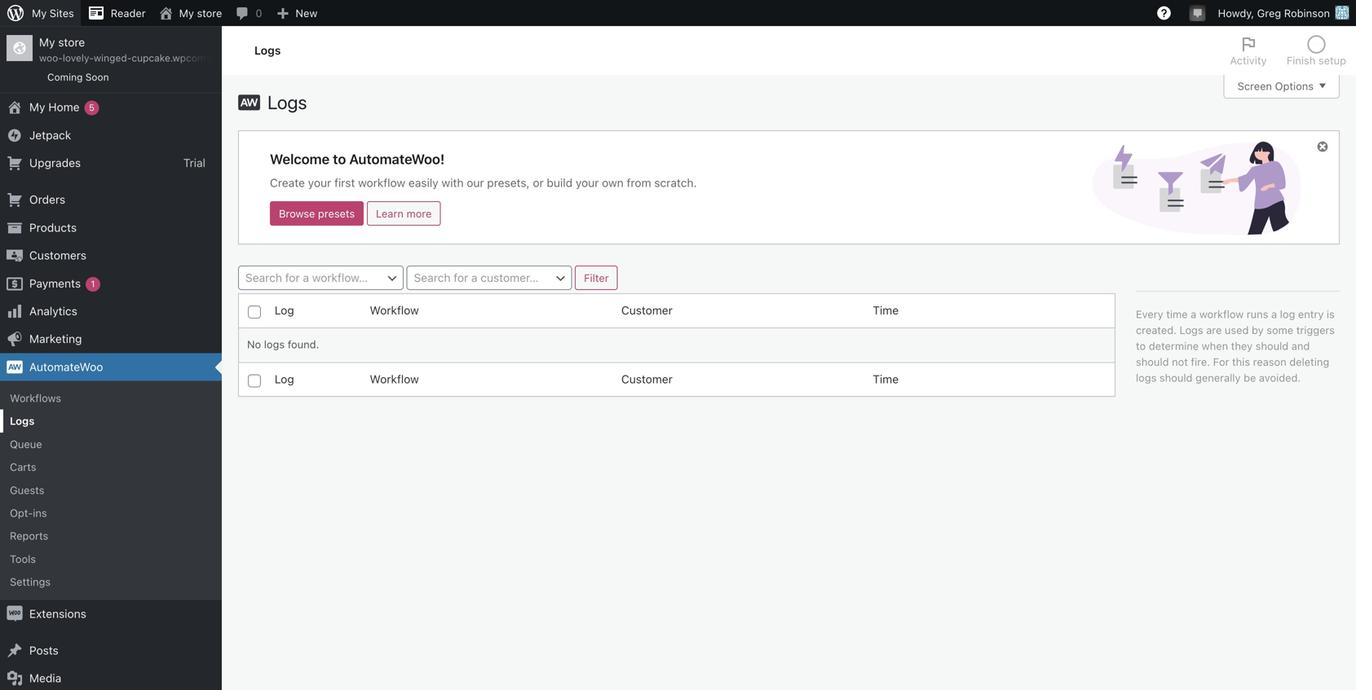 Task type: vqa. For each thing, say whether or not it's contained in the screenshot.
fourth am from the top
no



Task type: locate. For each thing, give the bounding box(es) containing it.
my
[[32, 7, 47, 19], [179, 7, 194, 19], [39, 35, 55, 49], [29, 100, 45, 114]]

should down not
[[1160, 372, 1193, 384]]

main menu navigation
[[0, 26, 262, 691]]

1 horizontal spatial your
[[576, 176, 599, 190]]

workflow inside every time a workflow runs a log entry is created. logs are used by some triggers to determine when they should and should not fire. for this reason deleting logs should generally be avoided.
[[1200, 309, 1244, 321]]

1 vertical spatial customer
[[622, 373, 673, 386]]

for left customer…
[[454, 271, 468, 285]]

2 for from the left
[[454, 271, 468, 285]]

howdy,
[[1219, 7, 1255, 19]]

for inside text box
[[454, 271, 468, 285]]

store inside my store link
[[197, 7, 222, 19]]

my up woo- at the top left of page
[[39, 35, 55, 49]]

generally
[[1196, 372, 1241, 384]]

my for my home 5
[[29, 100, 45, 114]]

by
[[1252, 324, 1264, 337]]

None checkbox
[[248, 306, 261, 319], [248, 375, 261, 388], [248, 306, 261, 319], [248, 375, 261, 388]]

search up the no
[[246, 271, 282, 285]]

jetpack link
[[0, 121, 222, 149]]

reports link
[[0, 525, 222, 548]]

0 link
[[229, 0, 269, 26]]

tools link
[[0, 548, 222, 571]]

1 vertical spatial workflow
[[1200, 309, 1244, 321]]

browse presets link
[[270, 202, 364, 226]]

log
[[1281, 309, 1296, 321]]

workflow down automatewoo!
[[358, 176, 406, 190]]

logs up welcome
[[268, 91, 307, 113]]

0 vertical spatial log
[[275, 304, 294, 317]]

be
[[1244, 372, 1257, 384]]

1 search from the left
[[246, 271, 282, 285]]

my inside my store woo-lovely-winged-cupcake.wpcomstaging.com coming soon
[[39, 35, 55, 49]]

2 workflow from the top
[[370, 373, 419, 386]]

log
[[275, 304, 294, 317], [275, 373, 294, 386]]

posts link
[[0, 638, 222, 665]]

my left sites
[[32, 7, 47, 19]]

browse
[[279, 208, 315, 220]]

0 vertical spatial logs
[[264, 338, 285, 351]]

your left first
[[308, 176, 331, 190]]

Search for a workflow… field
[[238, 266, 404, 291]]

time
[[873, 304, 899, 317], [873, 373, 899, 386]]

0 horizontal spatial logs
[[264, 338, 285, 351]]

should down determine
[[1136, 356, 1169, 368]]

a for customer…
[[472, 271, 478, 285]]

tab list
[[1221, 26, 1357, 75]]

2 search from the left
[[414, 271, 451, 285]]

0 horizontal spatial for
[[285, 271, 300, 285]]

0 horizontal spatial to
[[333, 151, 346, 167]]

guests link
[[0, 479, 222, 502]]

0 horizontal spatial store
[[58, 35, 85, 49]]

2 log from the top
[[275, 373, 294, 386]]

None submit
[[575, 266, 618, 291]]

store up lovely-
[[58, 35, 85, 49]]

0 vertical spatial time
[[873, 304, 899, 317]]

1 horizontal spatial search
[[414, 271, 451, 285]]

or
[[533, 176, 544, 190]]

browse presets
[[279, 208, 355, 220]]

your left own
[[576, 176, 599, 190]]

posts
[[29, 644, 59, 658]]

Search for a customer… text field
[[408, 267, 572, 291]]

analytics
[[29, 305, 77, 318]]

0 vertical spatial workflow
[[370, 304, 419, 317]]

queue
[[10, 438, 42, 451]]

created.
[[1136, 324, 1177, 337]]

build
[[547, 176, 573, 190]]

for left workflow…
[[285, 271, 300, 285]]

my store link
[[152, 0, 229, 26]]

with
[[442, 176, 464, 190]]

triggers
[[1297, 324, 1335, 337]]

search inside search for a workflow… text field
[[246, 271, 282, 285]]

customer
[[622, 304, 673, 317], [622, 373, 673, 386]]

robinson
[[1285, 7, 1331, 19]]

1 customer from the top
[[622, 304, 673, 317]]

sites
[[50, 7, 74, 19]]

1 vertical spatial log
[[275, 373, 294, 386]]

finish setup button
[[1277, 26, 1357, 75]]

soon
[[85, 71, 109, 83]]

my left the home
[[29, 100, 45, 114]]

search
[[246, 271, 282, 285], [414, 271, 451, 285]]

logs link
[[0, 410, 222, 433]]

customers link
[[0, 242, 222, 270]]

queue link
[[0, 433, 222, 456]]

store inside my store woo-lovely-winged-cupcake.wpcomstaging.com coming soon
[[58, 35, 85, 49]]

a inside text box
[[472, 271, 478, 285]]

a right time
[[1191, 309, 1197, 321]]

time
[[1167, 309, 1188, 321]]

screen options button
[[1224, 74, 1340, 99]]

reader
[[111, 7, 146, 19]]

should
[[1256, 340, 1289, 353], [1136, 356, 1169, 368], [1160, 372, 1193, 384]]

1 vertical spatial workflow
[[370, 373, 419, 386]]

to up first
[[333, 151, 346, 167]]

1 vertical spatial time
[[873, 373, 899, 386]]

logs down time
[[1180, 324, 1204, 337]]

logs inside every time a workflow runs a log entry is created. logs are used by some triggers to determine when they should and should not fire. for this reason deleting logs should generally be avoided.
[[1136, 372, 1157, 384]]

no logs found.
[[247, 338, 319, 351]]

carts link
[[0, 456, 222, 479]]

automatewoo link
[[0, 354, 222, 381]]

to down created.
[[1136, 340, 1146, 353]]

notification image
[[1192, 6, 1205, 19]]

a left workflow…
[[303, 271, 309, 285]]

reports
[[10, 530, 48, 543]]

0 vertical spatial store
[[197, 7, 222, 19]]

log up no logs found.
[[275, 304, 294, 317]]

1 vertical spatial logs
[[1136, 372, 1157, 384]]

a inside text field
[[303, 271, 309, 285]]

products
[[29, 221, 77, 234]]

for inside text field
[[285, 271, 300, 285]]

should up reason
[[1256, 340, 1289, 353]]

logs
[[264, 338, 285, 351], [1136, 372, 1157, 384]]

1 horizontal spatial logs
[[1136, 372, 1157, 384]]

fire.
[[1191, 356, 1211, 368]]

logs up queue
[[10, 415, 35, 428]]

workflow up are on the right
[[1200, 309, 1244, 321]]

1 horizontal spatial to
[[1136, 340, 1146, 353]]

1 workflow from the top
[[370, 304, 419, 317]]

1 horizontal spatial store
[[197, 7, 222, 19]]

1
[[91, 279, 95, 289]]

for
[[285, 271, 300, 285], [454, 271, 468, 285]]

store for my store woo-lovely-winged-cupcake.wpcomstaging.com coming soon
[[58, 35, 85, 49]]

my up cupcake.wpcomstaging.com
[[179, 7, 194, 19]]

logs inside every time a workflow runs a log entry is created. logs are used by some triggers to determine when they should and should not fire. for this reason deleting logs should generally be avoided.
[[1180, 324, 1204, 337]]

1 horizontal spatial workflow
[[1200, 309, 1244, 321]]

first
[[334, 176, 355, 190]]

1 vertical spatial to
[[1136, 340, 1146, 353]]

reader link
[[81, 0, 152, 26]]

log down no logs found.
[[275, 373, 294, 386]]

0 horizontal spatial your
[[308, 176, 331, 190]]

search down more
[[414, 271, 451, 285]]

logs down determine
[[1136, 372, 1157, 384]]

store
[[197, 7, 222, 19], [58, 35, 85, 49]]

0 horizontal spatial search
[[246, 271, 282, 285]]

store left 0 link
[[197, 7, 222, 19]]

from
[[627, 176, 651, 190]]

for for workflow…
[[285, 271, 300, 285]]

workflows link
[[0, 387, 222, 410]]

new
[[296, 7, 318, 19]]

0 vertical spatial workflow
[[358, 176, 406, 190]]

they
[[1232, 340, 1253, 353]]

presets
[[318, 208, 355, 220]]

a left customer…
[[472, 271, 478, 285]]

my sites
[[32, 7, 74, 19]]

2 your from the left
[[576, 176, 599, 190]]

entry
[[1299, 309, 1324, 321]]

payments
[[29, 277, 81, 290]]

learn
[[376, 208, 404, 220]]

0 vertical spatial to
[[333, 151, 346, 167]]

1 vertical spatial store
[[58, 35, 85, 49]]

0 horizontal spatial workflow
[[358, 176, 406, 190]]

and
[[1292, 340, 1310, 353]]

every
[[1136, 309, 1164, 321]]

1 horizontal spatial for
[[454, 271, 468, 285]]

learn more link
[[367, 202, 441, 226]]

1 for from the left
[[285, 271, 300, 285]]

logs right the no
[[264, 338, 285, 351]]

winged-
[[94, 52, 132, 64]]

automatewoo!
[[349, 151, 445, 167]]

when
[[1202, 340, 1229, 353]]

0 vertical spatial customer
[[622, 304, 673, 317]]

search inside search for a customer… text box
[[414, 271, 451, 285]]

Search for a workflow… text field
[[239, 267, 403, 291]]



Task type: describe. For each thing, give the bounding box(es) containing it.
payments 1
[[29, 277, 95, 290]]

some
[[1267, 324, 1294, 337]]

welcome
[[270, 151, 330, 167]]

learn more
[[376, 208, 432, 220]]

found.
[[288, 338, 319, 351]]

settings link
[[0, 571, 222, 594]]

search for search for a workflow…
[[246, 271, 282, 285]]

store for my store
[[197, 7, 222, 19]]

activity button
[[1221, 26, 1277, 75]]

create your first workflow easily with our presets, or build your own from scratch.
[[270, 176, 697, 190]]

my for my store
[[179, 7, 194, 19]]

create
[[270, 176, 305, 190]]

my store
[[179, 7, 222, 19]]

greg
[[1258, 7, 1282, 19]]

new link
[[269, 0, 324, 26]]

products link
[[0, 214, 222, 242]]

tools
[[10, 553, 36, 566]]

reason
[[1254, 356, 1287, 368]]

no
[[247, 338, 261, 351]]

1 vertical spatial should
[[1136, 356, 1169, 368]]

extensions
[[29, 608, 86, 621]]

2 time from the top
[[873, 373, 899, 386]]

more
[[407, 208, 432, 220]]

automatewoo
[[29, 360, 103, 374]]

orders link
[[0, 186, 222, 214]]

woo-
[[39, 52, 63, 64]]

for for customer…
[[454, 271, 468, 285]]

easily
[[409, 176, 439, 190]]

opt-
[[10, 507, 33, 520]]

workflow for a
[[1200, 309, 1244, 321]]

workflows
[[10, 392, 61, 405]]

media link
[[0, 665, 222, 691]]

scratch.
[[655, 176, 697, 190]]

used
[[1225, 324, 1249, 337]]

coming
[[47, 71, 83, 83]]

2 customer from the top
[[622, 373, 673, 386]]

are
[[1207, 324, 1222, 337]]

every time a workflow runs a log entry is created. logs are used by some triggers to determine when they should and should not fire. for this reason deleting logs should generally be avoided.
[[1136, 309, 1335, 384]]

extensions link
[[0, 601, 222, 629]]

5
[[89, 102, 94, 113]]

finish
[[1287, 54, 1316, 66]]

screen
[[1238, 80, 1273, 92]]

finish setup
[[1287, 54, 1347, 66]]

media
[[29, 672, 61, 686]]

search for a customer…
[[414, 271, 539, 285]]

our
[[467, 176, 484, 190]]

welcome to automatewoo!
[[270, 151, 445, 167]]

0 vertical spatial should
[[1256, 340, 1289, 353]]

options
[[1276, 80, 1314, 92]]

carts
[[10, 461, 36, 474]]

for
[[1214, 356, 1230, 368]]

workflow for first
[[358, 176, 406, 190]]

opt-ins link
[[0, 502, 222, 525]]

jetpack
[[29, 128, 71, 142]]

setup
[[1319, 54, 1347, 66]]

tab list containing activity
[[1221, 26, 1357, 75]]

2 vertical spatial should
[[1160, 372, 1193, 384]]

customer…
[[481, 271, 539, 285]]

1 your from the left
[[308, 176, 331, 190]]

avoided.
[[1260, 372, 1301, 384]]

0
[[256, 7, 262, 19]]

my for my sites
[[32, 7, 47, 19]]

logs down 0
[[255, 44, 281, 57]]

toolbar navigation
[[0, 0, 1357, 29]]

to inside every time a workflow runs a log entry is created. logs are used by some triggers to determine when they should and should not fire. for this reason deleting logs should generally be avoided.
[[1136, 340, 1146, 353]]

screen options
[[1238, 80, 1314, 92]]

1 log from the top
[[275, 304, 294, 317]]

a for workflow…
[[303, 271, 309, 285]]

settings
[[10, 576, 51, 589]]

logs inside 'logs' link
[[10, 415, 35, 428]]

not
[[1172, 356, 1189, 368]]

upgrades
[[29, 156, 81, 170]]

presets,
[[487, 176, 530, 190]]

own
[[602, 176, 624, 190]]

guests
[[10, 484, 44, 497]]

home
[[48, 100, 80, 114]]

trial
[[183, 156, 206, 170]]

runs
[[1247, 309, 1269, 321]]

1 time from the top
[[873, 304, 899, 317]]

lovely-
[[63, 52, 94, 64]]

activity
[[1231, 54, 1268, 66]]

search for search for a customer…
[[414, 271, 451, 285]]

analytics link
[[0, 298, 222, 326]]

opt-ins
[[10, 507, 47, 520]]

determine
[[1149, 340, 1199, 353]]

a left log
[[1272, 309, 1278, 321]]

cupcake.wpcomstaging.com
[[132, 52, 262, 64]]

a for workflow
[[1191, 309, 1197, 321]]

marketing
[[29, 333, 82, 346]]

Search for a customer… field
[[407, 266, 572, 291]]

my for my store woo-lovely-winged-cupcake.wpcomstaging.com coming soon
[[39, 35, 55, 49]]



